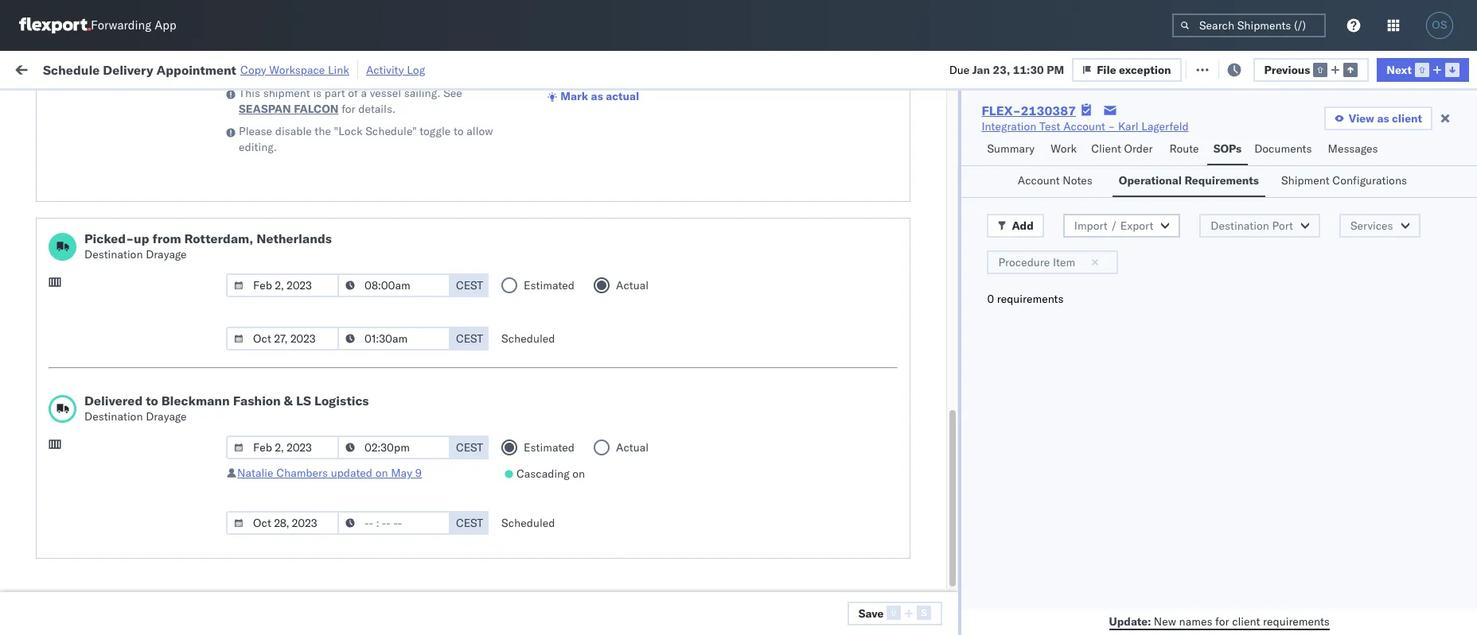 Task type: locate. For each thing, give the bounding box(es) containing it.
account inside integration test account - karl lagerfeld link
[[1063, 119, 1105, 134]]

3 mmm d, yyyy text field from the top
[[226, 512, 339, 536]]

14, for schedule pickup from los angeles, ca
[[359, 263, 377, 277]]

2 vertical spatial 23,
[[362, 438, 380, 452]]

exception up mbl/mawb numbers
[[1119, 62, 1171, 77]]

schedule pickup from los angeles, ca button for flex-1889466
[[37, 253, 231, 287]]

edt, down falcon
[[309, 123, 334, 137]]

0 horizontal spatial import
[[135, 62, 171, 76]]

2 2130384 from the top
[[930, 578, 979, 593]]

2 lhuu7894563, uetu5238478 from the top
[[1001, 298, 1163, 312]]

0 vertical spatial 5,
[[360, 123, 371, 137]]

actual for picked-up from rotterdam, netherlands
[[616, 279, 649, 293]]

0 vertical spatial destination
[[1211, 219, 1269, 233]]

1 vertical spatial drayage
[[146, 410, 187, 424]]

1 horizontal spatial requirements
[[1263, 615, 1330, 629]]

0 horizontal spatial numbers
[[1001, 136, 1040, 148]]

7 am from the top
[[288, 403, 307, 417]]

2:59 down the "seaspan"
[[261, 123, 285, 137]]

edt, up 2:00 am est, nov 9, 2022
[[309, 193, 334, 207]]

hlxu6269489, down client order
[[1085, 158, 1167, 172]]

1 vertical spatial upload
[[37, 499, 73, 514]]

1 horizontal spatial for
[[342, 102, 355, 116]]

scheduled for delivered to bleckmann fashion & ls logistics
[[502, 517, 555, 531]]

1 vertical spatial 2130384
[[930, 578, 979, 593]]

2:59 am est, dec 14, 2022 down 2:00 am est, nov 9, 2022
[[261, 263, 407, 277]]

los inside confirm pickup from los angeles, ca link
[[144, 332, 161, 347]]

ceau7522281, down flex-2130387 link in the top right of the page
[[1001, 123, 1082, 137]]

am down the seaspan falcon link
[[288, 123, 307, 137]]

numbers inside container numbers
[[1001, 136, 1040, 148]]

2 2:59 am edt, nov 5, 2022 from the top
[[261, 193, 401, 207]]

fcl for 8:30 pm est, jan 30, 2023's schedule delivery appointment link
[[532, 543, 553, 558]]

1 5, from the top
[[360, 123, 371, 137]]

numbers down container
[[1001, 136, 1040, 148]]

documents button
[[1248, 135, 1322, 166]]

2 vertical spatial destination
[[84, 410, 143, 424]]

file down search shipments (/) text field
[[1205, 62, 1224, 76]]

2:59 up 7:00
[[261, 298, 285, 312]]

to inside please disable the "lock schedule" toggle to allow editing.
[[454, 124, 464, 138]]

snoozed
[[333, 98, 370, 110]]

angeles, left the natalie
[[171, 464, 215, 479]]

angeles, for the schedule pickup from los angeles, ca link related to flex-1846748
[[171, 114, 215, 129]]

1 vertical spatial 30,
[[355, 578, 373, 593]]

angeles, left fashion
[[171, 394, 215, 409]]

2023
[[376, 403, 404, 417], [382, 438, 410, 452], [376, 473, 404, 487], [382, 508, 410, 523], [375, 543, 403, 558], [375, 578, 403, 593]]

destination port button
[[1200, 214, 1320, 238]]

mmm d, yyyy text field for netherlands
[[226, 327, 339, 351]]

2 1846748 from the top
[[930, 158, 979, 172]]

schedule pickup from los angeles, ca link for flex-1846748
[[37, 113, 231, 145]]

2 schedule pickup from rotterdam, netherlands link from the top
[[37, 569, 231, 601]]

1 14, from the top
[[359, 263, 377, 277]]

lhuu7894563, uetu5238478 for schedule pickup from los angeles, ca
[[1001, 263, 1163, 277]]

2 8:30 from the top
[[261, 578, 285, 593]]

customs inside button
[[76, 219, 120, 234]]

am right the 9:00
[[288, 368, 307, 382]]

account notes
[[1018, 174, 1093, 188]]

schedule delivery appointment link for 8:30 pm est, jan 30, 2023
[[37, 542, 196, 558]]

2 drayage from the top
[[146, 410, 187, 424]]

pickup for 1st schedule pickup from rotterdam, netherlands button
[[87, 429, 121, 444]]

0 vertical spatial flex-2130384
[[896, 543, 979, 558]]

-- : -- -- text field up 24,
[[338, 327, 451, 351]]

1 vertical spatial -- : -- -- text field
[[338, 512, 451, 536]]

from inside picked-up from rotterdam, netherlands destination drayage
[[152, 231, 181, 247]]

0 vertical spatial client
[[1392, 111, 1422, 126]]

schedule pickup from los angeles, ca button for flex-1846748
[[37, 113, 231, 147]]

23,
[[993, 62, 1010, 77], [359, 333, 376, 347], [362, 438, 380, 452]]

MMM D, YYYY text field
[[226, 274, 339, 298], [226, 327, 339, 351], [226, 512, 339, 536]]

fcl for flex-1662119 the schedule pickup from los angeles, ca link
[[532, 473, 553, 487]]

1 schedule pickup from los angeles, ca from the top
[[37, 114, 215, 144]]

as inside button
[[1377, 111, 1389, 126]]

of
[[348, 86, 358, 100]]

3 test123456 from the top
[[1106, 193, 1173, 207]]

0 horizontal spatial to
[[146, 393, 158, 409]]

4 am from the top
[[288, 263, 307, 277]]

0 vertical spatial schedule pickup from rotterdam, netherlands
[[37, 429, 207, 460]]

2130384 down 1662119
[[930, 543, 979, 558]]

ceau7522281, hlxu6269489, hlxu8034992 down client order
[[1001, 158, 1247, 172]]

0 vertical spatial upload
[[37, 219, 73, 234]]

0 horizontal spatial on
[[375, 466, 388, 481]]

2 5, from the top
[[360, 193, 371, 207]]

1 vertical spatial upload customs clearance documents link
[[37, 499, 231, 530]]

uetu5238478 for schedule pickup from los angeles, ca
[[1086, 263, 1163, 277]]

schedule pickup from los angeles, ca down 'ready' in the left top of the page
[[37, 114, 215, 144]]

pickup inside 'button'
[[80, 332, 115, 347]]

los down upload customs clearance documents button
[[150, 254, 168, 269]]

view
[[1349, 111, 1374, 126]]

lhuu7894563, down procedure item
[[1001, 298, 1083, 312]]

0 vertical spatial 2130384
[[930, 543, 979, 558]]

2 lhuu7894563, from the top
[[1001, 298, 1083, 312]]

2 mmm d, yyyy text field from the top
[[226, 327, 339, 351]]

file exception down search shipments (/) text field
[[1205, 62, 1279, 76]]

- inside integration test account - karl lagerfeld link
[[1108, 119, 1115, 134]]

4 cest from the top
[[456, 517, 483, 531]]

file exception
[[1205, 62, 1279, 76], [1097, 62, 1171, 77]]

upload for 2nd upload customs clearance documents link from the bottom
[[37, 219, 73, 234]]

angeles, for the schedule pickup from los angeles, ca link for flex-1893174
[[171, 394, 215, 409]]

work up the work,
[[174, 62, 202, 76]]

1 schedule pickup from los angeles, ca button from the top
[[37, 113, 231, 147]]

batch action button
[[1363, 57, 1467, 81]]

1 customs from the top
[[76, 219, 120, 234]]

2:59 left 'ls'
[[261, 403, 285, 417]]

for right names
[[1215, 615, 1229, 629]]

schedule pickup from rotterdam, netherlands link for 1st schedule pickup from rotterdam, netherlands button
[[37, 429, 231, 460]]

2 vertical spatial nov
[[336, 228, 357, 242]]

uetu5238478 for schedule delivery appointment
[[1086, 298, 1163, 312]]

am down mmm d, yyyy text field
[[288, 473, 307, 487]]

1 vertical spatial 23,
[[359, 333, 376, 347]]

2022 for schedule pickup from los angeles, ca button associated with flex-1846748
[[373, 123, 401, 137]]

2:59 am edt, nov 5, 2022
[[261, 123, 401, 137], [261, 193, 401, 207]]

0 vertical spatial schedule delivery appointment button
[[37, 156, 196, 174]]

1 upload customs clearance documents from the top
[[37, 219, 174, 250]]

nov left 9,
[[336, 228, 357, 242]]

drayage down bleckmann
[[146, 410, 187, 424]]

am right 2:00
[[288, 228, 307, 242]]

1 vertical spatial upload customs clearance documents
[[37, 499, 174, 530]]

lhuu7894563, uetu5238478 down import / export
[[1001, 263, 1163, 277]]

2 schedule delivery appointment from the top
[[37, 297, 196, 312]]

drayage inside picked-up from rotterdam, netherlands destination drayage
[[146, 248, 187, 262]]

nov for the schedule pickup from los angeles, ca link related to flex-1846748
[[337, 123, 357, 137]]

los for schedule pickup from los angeles, ca button related to flex-1662119
[[150, 464, 168, 479]]

ceau7522281, hlxu6269489, hlxu8034992 up import / export button
[[1001, 193, 1247, 207]]

the
[[315, 124, 331, 138]]

numbers for container numbers
[[1001, 136, 1040, 148]]

flex-2130384 down flex-1662119 at right
[[896, 543, 979, 558]]

work inside the import work button
[[174, 62, 202, 76]]

pm
[[1047, 62, 1064, 77], [288, 333, 306, 347], [295, 438, 313, 452], [295, 508, 313, 523], [288, 543, 306, 558], [288, 578, 306, 593]]

dec up 7:00 pm est, dec 23, 2022
[[336, 298, 357, 312]]

destination inside picked-up from rotterdam, netherlands destination drayage
[[84, 248, 143, 262]]

estimated for delivered to bleckmann fashion & ls logistics
[[524, 441, 575, 455]]

0 vertical spatial confirm
[[37, 332, 77, 347]]

hlxu6269489, up import / export button
[[1085, 193, 1167, 207]]

as for mark
[[591, 89, 603, 103]]

2 upload customs clearance documents link from the top
[[37, 499, 231, 530]]

2130384 up save button
[[930, 578, 979, 593]]

11:30 up the natalie
[[261, 438, 292, 452]]

0 vertical spatial schedule delivery appointment link
[[37, 156, 196, 172]]

1 vertical spatial 2:59 am est, dec 14, 2022
[[261, 298, 407, 312]]

schedule pickup from rotterdam, netherlands button
[[37, 429, 231, 462], [37, 569, 231, 602]]

appointment
[[156, 62, 236, 78], [130, 157, 196, 172], [130, 297, 196, 312], [130, 542, 196, 557]]

0 vertical spatial clearance
[[123, 219, 174, 234]]

upload for second upload customs clearance documents link from the top of the page
[[37, 499, 73, 514]]

4 1889466 from the top
[[930, 368, 979, 382]]

schedule pickup from los angeles, ca down confirm delivery button
[[37, 394, 215, 425]]

fcl for the schedule pickup from los angeles, ca link associated with flex-1889466
[[532, 263, 553, 277]]

dec for schedule delivery appointment
[[336, 298, 357, 312]]

los up upload customs clearance documents button
[[150, 184, 168, 199]]

bosch for the schedule pickup from los angeles, ca link associated with flex-1889466
[[602, 263, 634, 277]]

Search Shipments (/) text field
[[1172, 14, 1326, 37]]

2 hlxu6269489, from the top
[[1085, 158, 1167, 172]]

rotterdam,
[[184, 231, 253, 247], [150, 429, 207, 444], [150, 569, 207, 584]]

1 vertical spatial lhuu7894563, uetu5238478
[[1001, 298, 1163, 312]]

0 vertical spatial -- : -- -- text field
[[338, 274, 451, 298]]

4 test123456 from the top
[[1106, 228, 1173, 242]]

ceau7522281, hlxu6269489, hlxu8034992 for 2nd the schedule pickup from los angeles, ca link from the top of the page
[[1001, 193, 1247, 207]]

my work
[[16, 58, 87, 80]]

5, down details.
[[360, 123, 371, 137]]

schedule pickup from los angeles, ca for flex-1846748
[[37, 114, 215, 144]]

work
[[174, 62, 202, 76], [1051, 142, 1077, 156]]

on left the log at the top left of page
[[390, 62, 403, 76]]

1 vertical spatial schedule delivery appointment
[[37, 297, 196, 312]]

3 ceau7522281, hlxu6269489, hlxu8034992 from the top
[[1001, 193, 1247, 207]]

0 vertical spatial 11:30
[[1013, 62, 1044, 77]]

5 ocean fcl from the top
[[497, 368, 553, 382]]

schedule pickup from rotterdam, netherlands link
[[37, 429, 231, 460], [37, 569, 231, 601]]

test123456 down operational on the top of page
[[1106, 193, 1173, 207]]

2 vertical spatial schedule delivery appointment link
[[37, 542, 196, 558]]

2 fcl from the top
[[532, 263, 553, 277]]

1 vertical spatial clearance
[[123, 499, 174, 514]]

1889466 for confirm delivery
[[930, 368, 979, 382]]

angeles, inside confirm pickup from los angeles, ca link
[[164, 332, 208, 347]]

flex-2130387 right save
[[896, 613, 979, 628]]

import for import / export
[[1074, 219, 1108, 233]]

lhuu7894563, for schedule pickup from los angeles, ca
[[1001, 263, 1083, 277]]

1 vertical spatial nov
[[337, 193, 357, 207]]

-- : -- -- text field
[[338, 327, 451, 351], [338, 512, 451, 536]]

schedule pickup from los angeles, ca down 'up'
[[37, 254, 215, 285]]

-- : -- -- text field up may
[[338, 436, 451, 460]]

operational requirements button
[[1113, 166, 1265, 197]]

angeles, for 2nd the schedule pickup from los angeles, ca link from the top of the page
[[171, 184, 215, 199]]

0 vertical spatial 8:30 pm est, jan 30, 2023
[[261, 543, 403, 558]]

1 clearance from the top
[[123, 219, 174, 234]]

schedule delivery appointment link for 2:59 am est, dec 14, 2022
[[37, 296, 196, 312]]

import left /
[[1074, 219, 1108, 233]]

as right view
[[1377, 111, 1389, 126]]

3 1889466 from the top
[[930, 333, 979, 347]]

2:59 up 2:00
[[261, 193, 285, 207]]

flex-
[[982, 103, 1021, 119], [896, 123, 930, 137], [896, 158, 930, 172], [896, 193, 930, 207], [896, 228, 930, 242], [896, 263, 930, 277], [896, 298, 930, 312], [896, 333, 930, 347], [896, 368, 930, 382], [896, 403, 930, 417], [896, 438, 930, 452], [896, 473, 930, 487], [896, 508, 930, 523], [896, 543, 930, 558], [896, 578, 930, 593], [896, 613, 930, 628]]

lhuu7894563,
[[1001, 263, 1083, 277], [1001, 298, 1083, 312]]

confirm pickup from los angeles, ca link
[[37, 331, 226, 347]]

1 30, from the top
[[355, 543, 373, 558]]

schedule delivery appointment for 8:30
[[37, 542, 196, 557]]

2:59 for the schedule pickup from los angeles, ca link related to flex-1846748
[[261, 123, 285, 137]]

snooze
[[440, 130, 471, 142]]

uetu5238478 down import / export button
[[1086, 263, 1163, 277]]

schedule pickup from los angeles, ca button for flex-1662119
[[37, 464, 231, 497]]

2 vertical spatial mmm d, yyyy text field
[[226, 512, 339, 536]]

5, up 9,
[[360, 193, 371, 207]]

client up actions
[[1392, 111, 1422, 126]]

2 confirm from the top
[[37, 367, 77, 382]]

1 vertical spatial scheduled
[[502, 517, 555, 531]]

1 2130384 from the top
[[930, 543, 979, 558]]

on for 205
[[390, 62, 403, 76]]

procedure
[[998, 255, 1050, 270]]

2 -- : -- -- text field from the top
[[338, 512, 451, 536]]

2 flex-1889466 from the top
[[896, 298, 979, 312]]

pickup for schedule pickup from los angeles, ca button related to flex-1893174
[[87, 394, 121, 409]]

0 vertical spatial -- : -- -- text field
[[338, 327, 451, 351]]

disable
[[275, 124, 312, 138]]

0 vertical spatial scheduled
[[502, 332, 555, 346]]

hlxu6269489, for 2nd the schedule pickup from los angeles, ca link from the top of the page
[[1085, 193, 1167, 207]]

0 vertical spatial to
[[454, 124, 464, 138]]

los down bleckmann
[[150, 464, 168, 479]]

1 flex-1889466 from the top
[[896, 263, 979, 277]]

ceau7522281, down account notes
[[1001, 193, 1082, 207]]

1 edt, from the top
[[309, 123, 334, 137]]

on right cascading
[[573, 467, 585, 482]]

am up mmm d, yyyy text field
[[288, 403, 307, 417]]

schedule delivery appointment copy workspace link
[[43, 62, 349, 78]]

23, up 24,
[[359, 333, 376, 347]]

new
[[1154, 615, 1176, 629]]

1 vertical spatial customs
[[76, 499, 120, 514]]

14, down 9,
[[359, 263, 377, 277]]

2 flex-2130384 from the top
[[896, 578, 979, 593]]

0 vertical spatial requirements
[[997, 292, 1064, 306]]

0 vertical spatial 2:59 am est, dec 14, 2022
[[261, 263, 407, 277]]

Search Work text field
[[941, 57, 1115, 81]]

natalie
[[237, 466, 273, 481]]

message
[[215, 62, 259, 76]]

documents
[[1255, 142, 1312, 156], [37, 235, 94, 250], [37, 515, 94, 530]]

MMM D, YYYY text field
[[226, 436, 339, 460]]

angeles, up picked-up from rotterdam, netherlands destination drayage
[[171, 184, 215, 199]]

test123456 down order
[[1106, 158, 1173, 172]]

hlxu6269489, up client order
[[1085, 123, 1167, 137]]

risk
[[330, 62, 348, 76]]

uetu5238478
[[1086, 263, 1163, 277], [1086, 298, 1163, 312]]

destination down delivered
[[84, 410, 143, 424]]

0 vertical spatial 14,
[[359, 263, 377, 277]]

2022 for schedule pickup from los angeles, ca button for flex-1889466
[[380, 263, 407, 277]]

0 vertical spatial uetu5238478
[[1086, 263, 1163, 277]]

0 vertical spatial lhuu7894563,
[[1001, 263, 1083, 277]]

appointment for 8:30 pm est, jan 30, 2023's schedule delivery appointment link
[[130, 542, 196, 557]]

1 vertical spatial edt,
[[309, 193, 334, 207]]

1 hlxu8034992 from the top
[[1169, 123, 1247, 137]]

schedule pickup from rotterdam, netherlands for 1st schedule pickup from rotterdam, netherlands button's the schedule pickup from rotterdam, netherlands link
[[37, 429, 207, 460]]

flex-2130387 down flex-1662119 at right
[[896, 508, 979, 523]]

resize handle column header
[[233, 123, 252, 636], [413, 123, 432, 636], [470, 123, 489, 636], [575, 123, 594, 636], [681, 123, 700, 636], [843, 123, 863, 636], [973, 123, 993, 636], [1079, 123, 1098, 636], [1282, 123, 1301, 636], [1388, 123, 1407, 636], [1437, 123, 1456, 636]]

fcl for 2nd the schedule pickup from los angeles, ca link from the top of the page
[[532, 193, 553, 207]]

ls
[[296, 393, 311, 409]]

1 vertical spatial work
[[1051, 142, 1077, 156]]

1 1846748 from the top
[[930, 123, 979, 137]]

due
[[949, 62, 970, 77]]

1 horizontal spatial exception
[[1227, 62, 1279, 76]]

2130384
[[930, 543, 979, 558], [930, 578, 979, 593]]

1 schedule pickup from rotterdam, netherlands from the top
[[37, 429, 207, 460]]

import work
[[135, 62, 202, 76]]

for inside 'this shipment is part of a vessel sailing. see seaspan falcon for details.'
[[342, 102, 355, 116]]

1 lhuu7894563, from the top
[[1001, 263, 1083, 277]]

1 hlxu6269489, from the top
[[1085, 123, 1167, 137]]

1 vertical spatial schedule pickup from rotterdam, netherlands link
[[37, 569, 231, 601]]

0 vertical spatial schedule pickup from rotterdam, netherlands button
[[37, 429, 231, 462]]

2 ocean fcl from the top
[[497, 263, 553, 277]]

1 vertical spatial netherlands
[[37, 445, 99, 460]]

part
[[325, 86, 345, 100]]

0 vertical spatial 30,
[[355, 543, 373, 558]]

los for schedule pickup from los angeles, ca button associated with flex-1846748
[[150, 114, 168, 129]]

schedule pickup from los angeles, ca for flex-1662119
[[37, 464, 215, 495]]

0 vertical spatial schedule pickup from rotterdam, netherlands link
[[37, 429, 231, 460]]

2 vertical spatial 11:30
[[261, 508, 292, 523]]

23, for flex-2130387
[[362, 438, 380, 452]]

2 schedule pickup from rotterdam, netherlands button from the top
[[37, 569, 231, 602]]

1 1889466 from the top
[[930, 263, 979, 277]]

ceau7522281, hlxu6269489, hlxu8034992 up client order
[[1001, 123, 1247, 137]]

drayage
[[146, 248, 187, 262], [146, 410, 187, 424]]

chambers
[[276, 466, 328, 481]]

netherlands for 1st schedule pickup from rotterdam, netherlands button's the schedule pickup from rotterdam, netherlands link
[[37, 445, 99, 460]]

9
[[415, 466, 422, 481]]

schedule delivery appointment link
[[37, 156, 196, 172], [37, 296, 196, 312], [37, 542, 196, 558]]

mbl/mawb
[[1106, 130, 1162, 142]]

1 vertical spatial -- : -- -- text field
[[338, 436, 451, 460]]

test123456 up abcdefg78456546
[[1106, 228, 1173, 242]]

1 vertical spatial 8:30
[[261, 578, 285, 593]]

container
[[1001, 123, 1043, 135]]

1 am from the top
[[288, 123, 307, 137]]

work down integration test account - karl lagerfeld link
[[1051, 142, 1077, 156]]

1 mmm d, yyyy text field from the top
[[226, 274, 339, 298]]

account
[[1063, 119, 1105, 134], [1018, 174, 1060, 188], [790, 438, 832, 452], [790, 508, 832, 523], [790, 543, 832, 558], [790, 578, 832, 593], [790, 613, 832, 628]]

0 vertical spatial work
[[174, 62, 202, 76]]

10 resize handle column header from the left
[[1388, 123, 1407, 636]]

0 vertical spatial lhuu7894563, uetu5238478
[[1001, 263, 1163, 277]]

flex-1889466 for confirm pickup from los angeles, ca
[[896, 333, 979, 347]]

lhuu7894563, uetu5238478 down "item"
[[1001, 298, 1163, 312]]

0 vertical spatial import
[[135, 62, 171, 76]]

1889466 for schedule delivery appointment
[[930, 298, 979, 312]]

0 vertical spatial netherlands
[[256, 231, 332, 247]]

0 horizontal spatial as
[[591, 89, 603, 103]]

ceau7522281, up procedure item
[[1001, 228, 1082, 242]]

1 uetu5238478 from the top
[[1086, 263, 1163, 277]]

confirm inside 'button'
[[37, 332, 77, 347]]

4 schedule pickup from los angeles, ca link from the top
[[37, 394, 231, 425]]

0 vertical spatial rotterdam,
[[184, 231, 253, 247]]

destination inside delivered to bleckmann fashion & ls logistics destination drayage
[[84, 410, 143, 424]]

3 schedule pickup from los angeles, ca link from the top
[[37, 253, 231, 285]]

5 schedule pickup from los angeles, ca button from the top
[[37, 464, 231, 497]]

actual for delivered to bleckmann fashion & ls logistics
[[616, 441, 649, 455]]

7:00
[[261, 333, 285, 347]]

0 vertical spatial estimated
[[524, 279, 575, 293]]

destination inside button
[[1211, 219, 1269, 233]]

flex-2130387 up flex-1662119 at right
[[896, 438, 979, 452]]

numbers for mbl/mawb numbers
[[1164, 130, 1203, 142]]

1 scheduled from the top
[[502, 332, 555, 346]]

2:59 down 2:00
[[261, 263, 285, 277]]

1 flex-1846748 from the top
[[896, 123, 979, 137]]

fcl
[[532, 193, 553, 207], [532, 263, 553, 277], [532, 298, 553, 312], [532, 333, 553, 347], [532, 368, 553, 382], [532, 438, 553, 452], [532, 473, 553, 487], [532, 508, 553, 523], [532, 543, 553, 558], [532, 578, 553, 593]]

23, right due
[[993, 62, 1010, 77]]

nov right the
[[337, 123, 357, 137]]

file up integration test account - karl lagerfeld link
[[1097, 62, 1116, 77]]

confirm for confirm pickup from los angeles, ca
[[37, 332, 77, 347]]

2 flex-1846748 from the top
[[896, 158, 979, 172]]

confirm inside button
[[37, 367, 77, 382]]

import up 'ready' in the left top of the page
[[135, 62, 171, 76]]

1 vertical spatial flex-2130384
[[896, 578, 979, 593]]

0 vertical spatial schedule delivery appointment
[[37, 157, 196, 172]]

from inside 'button'
[[117, 332, 141, 347]]

schedule pickup from los angeles, ca down delivered
[[37, 464, 215, 495]]

exception
[[1227, 62, 1279, 76], [1119, 62, 1171, 77]]

0 vertical spatial actual
[[616, 279, 649, 293]]

import work button
[[129, 51, 208, 87]]

1 vertical spatial 8:30 pm est, jan 30, 2023
[[261, 578, 403, 593]]

numbers inside button
[[1164, 130, 1203, 142]]

numbers up operational requirements
[[1164, 130, 1203, 142]]

los up bleckmann
[[144, 332, 161, 347]]

2022 up the 9:00 am est, dec 24, 2022
[[379, 333, 406, 347]]

1 vertical spatial mmm d, yyyy text field
[[226, 327, 339, 351]]

flex-2130384 up save button
[[896, 578, 979, 593]]

4 hlxu6269489, from the top
[[1085, 228, 1167, 242]]

am up 7:00 pm est, dec 23, 2022
[[288, 298, 307, 312]]

documents inside 'button'
[[1255, 142, 1312, 156]]

activity
[[366, 62, 404, 77]]

los right delivered
[[150, 394, 168, 409]]

destination left port
[[1211, 219, 1269, 233]]

2:59 for 2nd the schedule pickup from los angeles, ca link from the top of the page
[[261, 193, 285, 207]]

7 fcl from the top
[[532, 473, 553, 487]]

1 horizontal spatial on
[[390, 62, 403, 76]]

-- : -- -- text field
[[338, 274, 451, 298], [338, 436, 451, 460]]

1 vertical spatial 5,
[[360, 193, 371, 207]]

2 edt, from the top
[[309, 193, 334, 207]]

-- : -- -- text field down 9,
[[338, 274, 451, 298]]

7 resize handle column header from the left
[[973, 123, 993, 636]]

1 vertical spatial import
[[1074, 219, 1108, 233]]

fcl for schedule delivery appointment link associated with 2:59 am est, dec 14, 2022
[[532, 298, 553, 312]]

2 estimated from the top
[[524, 441, 575, 455]]

flex-1893174 button
[[871, 399, 982, 421], [871, 399, 982, 421]]

picked-
[[84, 231, 134, 247]]

0
[[987, 292, 994, 306]]

0 vertical spatial documents
[[1255, 142, 1312, 156]]

8:30 pm est, jan 30, 2023
[[261, 543, 403, 558], [261, 578, 403, 593]]

ceau7522281, hlxu6269489, hlxu8034992 for the schedule pickup from los angeles, ca link related to flex-1846748
[[1001, 123, 1247, 137]]

as
[[591, 89, 603, 103], [1377, 111, 1389, 126]]

11:30 up flex-2130387 link in the top right of the page
[[1013, 62, 1044, 77]]

route
[[1170, 142, 1199, 156]]

2 -- : -- -- text field from the top
[[338, 436, 451, 460]]

test123456 up order
[[1106, 123, 1173, 137]]

1 vertical spatial schedule pickup from rotterdam, netherlands
[[37, 569, 207, 600]]

1 -- : -- -- text field from the top
[[338, 274, 451, 298]]

progress
[[249, 98, 289, 110]]

0 vertical spatial customs
[[76, 219, 120, 234]]

2022 for fourth schedule pickup from los angeles, ca button from the bottom of the page
[[373, 193, 401, 207]]

nov for 2nd the schedule pickup from los angeles, ca link from the top of the page
[[337, 193, 357, 207]]

schedule pickup from rotterdam, netherlands for the schedule pickup from rotterdam, netherlands link for 1st schedule pickup from rotterdam, netherlands button from the bottom of the page
[[37, 569, 207, 600]]

1 confirm from the top
[[37, 332, 77, 347]]

flex-1889466 for confirm delivery
[[896, 368, 979, 382]]

3 schedule delivery appointment button from the top
[[37, 542, 196, 559]]

1 2:59 am est, dec 14, 2022 from the top
[[261, 263, 407, 277]]

blocked,
[[196, 98, 236, 110]]

0 vertical spatial 8:30
[[261, 543, 285, 558]]

dec up the 9:00 am est, dec 24, 2022
[[335, 333, 356, 347]]

file
[[1205, 62, 1224, 76], [1097, 62, 1116, 77]]

2:00 am est, nov 9, 2022
[[261, 228, 400, 242]]

update: new names for client requirements
[[1109, 615, 1330, 629]]

mark as actual
[[561, 89, 639, 103]]

:
[[370, 98, 373, 110]]

2 uetu5238478 from the top
[[1086, 298, 1163, 312]]

1 vertical spatial documents
[[37, 235, 94, 250]]

hlxu6269489, up abcdefg78456546
[[1085, 228, 1167, 242]]

1 fcl from the top
[[532, 193, 553, 207]]

import / export
[[1074, 219, 1154, 233]]

0 vertical spatial 2:59 am edt, nov 5, 2022
[[261, 123, 401, 137]]

2022 down please disable the "lock schedule" toggle to allow editing.
[[373, 193, 401, 207]]

1 estimated from the top
[[524, 279, 575, 293]]

am up 2:00 am est, nov 9, 2022
[[288, 193, 307, 207]]

5 2:59 from the top
[[261, 403, 285, 417]]

clearance inside button
[[123, 219, 174, 234]]

9 fcl from the top
[[532, 543, 553, 558]]

delivery inside button
[[80, 367, 121, 382]]

account inside the account notes button
[[1018, 174, 1060, 188]]

1 vertical spatial estimated
[[524, 441, 575, 455]]

1 schedule pickup from rotterdam, netherlands button from the top
[[37, 429, 231, 462]]

0 vertical spatial edt,
[[309, 123, 334, 137]]

1 vertical spatial schedule pickup from rotterdam, netherlands button
[[37, 569, 231, 602]]

schedule delivery appointment button
[[37, 156, 196, 174], [37, 296, 196, 314], [37, 542, 196, 559]]

-
[[1108, 119, 1115, 134], [835, 438, 842, 452], [835, 508, 842, 523], [835, 543, 842, 558], [835, 578, 842, 593], [835, 613, 842, 628]]

2 2:59 am est, dec 14, 2022 from the top
[[261, 298, 407, 312]]

1 vertical spatial uetu5238478
[[1086, 298, 1163, 312]]

angeles, down the work,
[[171, 114, 215, 129]]

schedule pickup from los angeles, ca link for flex-1889466
[[37, 253, 231, 285]]

2022 right 24,
[[380, 368, 407, 382]]

activity log
[[366, 62, 425, 77]]

estimated for picked-up from rotterdam, netherlands
[[524, 279, 575, 293]]

11:30 pm est, jan 28, 2023
[[261, 508, 410, 523]]

confirm delivery button
[[37, 367, 121, 384]]

ceau7522281, up account notes
[[1001, 158, 1082, 172]]

mmm d, yyyy text field down 2:00
[[226, 274, 339, 298]]

4 hlxu8034992 from the top
[[1169, 228, 1247, 242]]

client right names
[[1232, 615, 1260, 629]]

angeles, down upload customs clearance documents button
[[171, 254, 215, 269]]

angeles, up bleckmann
[[164, 332, 208, 347]]

test
[[1040, 119, 1061, 134], [672, 193, 693, 207], [778, 193, 799, 207], [672, 263, 693, 277], [672, 298, 693, 312], [672, 368, 693, 382], [778, 368, 799, 382], [766, 438, 787, 452], [766, 508, 787, 523], [766, 543, 787, 558], [766, 578, 787, 593], [766, 613, 787, 628]]

2 clearance from the top
[[123, 499, 174, 514]]

2:59 am edt, nov 5, 2022 for fourth schedule pickup from los angeles, ca button from the bottom of the page
[[261, 193, 401, 207]]

2 actual from the top
[[616, 441, 649, 455]]

on for cascading
[[573, 467, 585, 482]]

0 vertical spatial drayage
[[146, 248, 187, 262]]

1 vertical spatial rotterdam,
[[150, 429, 207, 444]]

1 vertical spatial 14,
[[359, 298, 377, 312]]

4 2:59 from the top
[[261, 298, 285, 312]]

1 vertical spatial schedule delivery appointment button
[[37, 296, 196, 314]]

schedule pickup from los angeles, ca link for flex-1662119
[[37, 464, 231, 495]]

for down of
[[342, 102, 355, 116]]

account notes button
[[1011, 166, 1103, 197]]

configurations
[[1333, 174, 1407, 188]]

2 1889466 from the top
[[930, 298, 979, 312]]

5 fcl from the top
[[532, 368, 553, 382]]

am
[[288, 123, 307, 137], [288, 193, 307, 207], [288, 228, 307, 242], [288, 263, 307, 277], [288, 298, 307, 312], [288, 368, 307, 382], [288, 403, 307, 417], [288, 473, 307, 487]]

2 vertical spatial schedule delivery appointment button
[[37, 542, 196, 559]]

1 vertical spatial client
[[1232, 615, 1260, 629]]

los down 'ready' in the left top of the page
[[150, 114, 168, 129]]

clearance
[[123, 219, 174, 234], [123, 499, 174, 514]]

1 vertical spatial confirm
[[37, 367, 77, 382]]

1 schedule delivery appointment button from the top
[[37, 156, 196, 174]]

mmm d, yyyy text field up the 9:00
[[226, 327, 339, 351]]

lagerfeld
[[1141, 119, 1189, 134], [868, 438, 915, 452], [868, 508, 915, 523], [868, 543, 915, 558], [868, 578, 915, 593], [868, 613, 915, 628]]

2 vertical spatial schedule delivery appointment
[[37, 542, 196, 557]]

edt,
[[309, 123, 334, 137], [309, 193, 334, 207]]

hlxu6269489,
[[1085, 123, 1167, 137], [1085, 158, 1167, 172], [1085, 193, 1167, 207], [1085, 228, 1167, 242]]

-- : -- -- text field down may
[[338, 512, 451, 536]]

1 vertical spatial schedule delivery appointment link
[[37, 296, 196, 312]]

upload inside button
[[37, 219, 73, 234]]

netherlands
[[256, 231, 332, 247], [37, 445, 99, 460], [37, 585, 99, 600]]

bosch for confirm delivery link
[[602, 368, 634, 382]]

deadline
[[261, 130, 300, 142]]

rotterdam, inside picked-up from rotterdam, netherlands destination drayage
[[184, 231, 253, 247]]

as right mark
[[591, 89, 603, 103]]

track
[[406, 62, 432, 76]]

2 14, from the top
[[359, 298, 377, 312]]

dec for confirm delivery
[[336, 368, 357, 382]]

11:30
[[1013, 62, 1044, 77], [261, 438, 292, 452], [261, 508, 292, 523]]



Task type: vqa. For each thing, say whether or not it's contained in the screenshot.
the topmost -- : -- -- text field
yes



Task type: describe. For each thing, give the bounding box(es) containing it.
3 am from the top
[[288, 228, 307, 242]]

mbl/mawb numbers
[[1106, 130, 1203, 142]]

2022 up 7:00 pm est, dec 23, 2022
[[380, 298, 407, 312]]

8 fcl from the top
[[532, 508, 553, 523]]

5, for 2nd the schedule pickup from los angeles, ca link from the top of the page
[[360, 193, 371, 207]]

bosch ocean test for the schedule pickup from los angeles, ca link associated with flex-1889466
[[602, 263, 693, 277]]

2 vertical spatial documents
[[37, 515, 94, 530]]

23, for flex-1889466
[[359, 333, 376, 347]]

2 hlxu8034992 from the top
[[1169, 158, 1247, 172]]

2:59 for the schedule pickup from los angeles, ca link for flex-1893174
[[261, 403, 285, 417]]

mbl/mawb numbers button
[[1098, 127, 1285, 142]]

picked-up from rotterdam, netherlands destination drayage
[[84, 231, 332, 262]]

documents inside button
[[37, 235, 94, 250]]

11:30 for 11:30 pm est, jan 28, 2023
[[261, 508, 292, 523]]

shipment
[[263, 86, 310, 100]]

cascading on
[[516, 467, 585, 482]]

operational
[[1119, 174, 1182, 188]]

ca inside 'button'
[[211, 332, 226, 347]]

0 horizontal spatial for
[[153, 98, 166, 110]]

previous
[[1264, 62, 1310, 77]]

2 test123456 from the top
[[1106, 158, 1173, 172]]

save
[[859, 607, 884, 621]]

4 resize handle column header from the left
[[575, 123, 594, 636]]

as for view
[[1377, 111, 1389, 126]]

1889466 for schedule pickup from los angeles, ca
[[930, 263, 979, 277]]

procedure item button
[[987, 251, 1118, 275]]

1 ceau7522281, from the top
[[1001, 123, 1082, 137]]

-- : -- -- text field for picked-up from rotterdam, netherlands
[[338, 274, 451, 298]]

rotterdam, for 1st schedule pickup from rotterdam, netherlands button
[[150, 429, 207, 444]]

actions
[[1416, 130, 1449, 142]]

drayage inside delivered to bleckmann fashion & ls logistics destination drayage
[[146, 410, 187, 424]]

mark
[[561, 89, 588, 103]]

1 8:30 from the top
[[261, 543, 285, 558]]

item
[[1053, 255, 1075, 270]]

8 ocean fcl from the top
[[497, 508, 553, 523]]

11:30 for 11:30 pm est, jan 23, 2023
[[261, 438, 292, 452]]

bleckmann
[[161, 393, 230, 409]]

gvcu5265864
[[1001, 613, 1079, 627]]

deadline button
[[253, 127, 416, 142]]

bosch ocean test for schedule delivery appointment link associated with 2:59 am est, dec 14, 2022
[[602, 298, 693, 312]]

1 cest from the top
[[456, 279, 483, 293]]

8 am from the top
[[288, 473, 307, 487]]

upload customs clearance documents button
[[37, 218, 231, 252]]

28,
[[362, 508, 380, 523]]

please
[[239, 124, 272, 138]]

falcon
[[294, 102, 339, 116]]

3 cest from the top
[[456, 441, 483, 455]]

operator
[[1309, 130, 1348, 142]]

due jan 23, 11:30 pm
[[949, 62, 1064, 77]]

205
[[367, 62, 387, 76]]

in
[[238, 98, 247, 110]]

2022 for the confirm pickup from los angeles, ca 'button'
[[379, 333, 406, 347]]

11 resize handle column header from the left
[[1437, 123, 1456, 636]]

2 schedule pickup from los angeles, ca from the top
[[37, 184, 215, 214]]

details.
[[358, 102, 396, 116]]

1 schedule delivery appointment from the top
[[37, 157, 196, 172]]

5 resize handle column header from the left
[[681, 123, 700, 636]]

4 ceau7522281, from the top
[[1001, 228, 1082, 242]]

mmm d, yyyy text field for &
[[226, 512, 339, 536]]

8 resize handle column header from the left
[[1079, 123, 1098, 636]]

4 ocean fcl from the top
[[497, 333, 553, 347]]

vessel
[[370, 86, 401, 100]]

view as client
[[1349, 111, 1422, 126]]

edt, for the schedule pickup from los angeles, ca link related to flex-1846748
[[309, 123, 334, 137]]

seaspan falcon link
[[239, 101, 339, 117]]

filtered by:
[[16, 97, 73, 112]]

2:59 for schedule delivery appointment link associated with 2:59 am est, dec 14, 2022
[[261, 298, 285, 312]]

test inside integration test account - karl lagerfeld link
[[1040, 119, 1061, 134]]

work inside the work button
[[1051, 142, 1077, 156]]

10 fcl from the top
[[532, 578, 553, 593]]

upload customs clearance documents inside upload customs clearance documents button
[[37, 219, 174, 250]]

container numbers button
[[993, 120, 1082, 149]]

2:59 am est, dec 14, 2022 for schedule delivery appointment
[[261, 298, 407, 312]]

confirm delivery
[[37, 367, 121, 382]]

requirements
[[1185, 174, 1259, 188]]

2 8:30 pm est, jan 30, 2023 from the top
[[261, 578, 403, 593]]

logistics
[[314, 393, 369, 409]]

bosch ocean test for confirm delivery link
[[602, 368, 693, 382]]

3 flex-1846748 from the top
[[896, 193, 979, 207]]

los for schedule pickup from los angeles, ca button for flex-1889466
[[150, 254, 168, 269]]

hlxu8034992 for 2nd the schedule pickup from los angeles, ca link from the top of the page
[[1169, 193, 1247, 207]]

2 30, from the top
[[355, 578, 373, 593]]

-- : -- -- text field for delivered to bleckmann fashion & ls logistics
[[338, 436, 451, 460]]

flex-1662119
[[896, 473, 979, 487]]

client inside view as client button
[[1392, 111, 1422, 126]]

schedule delivery appointment button for 2:59 am est, dec 14, 2022
[[37, 296, 196, 314]]

forwarding app link
[[19, 18, 176, 33]]

update:
[[1109, 615, 1151, 629]]

edt, for 2nd the schedule pickup from los angeles, ca link from the top of the page
[[309, 193, 334, 207]]

2 horizontal spatial for
[[1215, 615, 1229, 629]]

2 schedule pickup from los angeles, ca link from the top
[[37, 183, 231, 215]]

flex-1889466 for schedule pickup from los angeles, ca
[[896, 263, 979, 277]]

export
[[1120, 219, 1154, 233]]

integration test account - karl lagerfeld link
[[982, 119, 1189, 135]]

schedule pickup from los angeles, ca button for flex-1893174
[[37, 394, 231, 427]]

2 cest from the top
[[456, 332, 483, 346]]

import for import work
[[135, 62, 171, 76]]

2:59 am est, dec 14, 2022 for schedule pickup from los angeles, ca
[[261, 263, 407, 277]]

shipment configurations button
[[1275, 166, 1421, 197]]

pickup for schedule pickup from los angeles, ca button associated with flex-1846748
[[87, 114, 121, 129]]

appointment for 1st schedule delivery appointment link
[[130, 157, 196, 172]]

appointment for schedule delivery appointment link associated with 2:59 am est, dec 14, 2022
[[130, 297, 196, 312]]

up
[[134, 231, 149, 247]]

shipment configurations
[[1281, 174, 1407, 188]]

flex-2130387 up container
[[982, 103, 1076, 119]]

los for the confirm pickup from los angeles, ca 'button'
[[144, 332, 161, 347]]

os button
[[1422, 7, 1458, 44]]

1 resize handle column header from the left
[[233, 123, 252, 636]]

-- : -- -- text field for delivered to bleckmann fashion & ls logistics
[[338, 512, 451, 536]]

confirm pickup from los angeles, ca
[[37, 332, 226, 347]]

link
[[328, 62, 349, 77]]

0 horizontal spatial file exception
[[1097, 62, 1171, 77]]

0 horizontal spatial file
[[1097, 62, 1116, 77]]

bosch ocean test for 2nd the schedule pickup from los angeles, ca link from the top of the page
[[602, 193, 693, 207]]

customs for second upload customs clearance documents link from the top of the page
[[76, 499, 120, 514]]

2 resize handle column header from the left
[[413, 123, 432, 636]]

flexport. image
[[19, 18, 91, 33]]

bosch for 2nd the schedule pickup from los angeles, ca link from the top of the page
[[602, 193, 634, 207]]

los for fourth schedule pickup from los angeles, ca button from the bottom of the page
[[150, 184, 168, 199]]

filtered
[[16, 97, 55, 112]]

messages
[[1328, 142, 1378, 156]]

batch action
[[1387, 62, 1457, 76]]

route button
[[1163, 135, 1207, 166]]

2:59 for the schedule pickup from los angeles, ca link associated with flex-1889466
[[261, 263, 285, 277]]

names
[[1179, 615, 1213, 629]]

lhuu7894563, for schedule delivery appointment
[[1001, 298, 1083, 312]]

ceau7522281, hlxu6269489, hlxu8034992 for 2nd upload customs clearance documents link from the bottom
[[1001, 228, 1247, 242]]

2022 for confirm delivery button
[[380, 368, 407, 382]]

hlxu6269489, for the schedule pickup from los angeles, ca link related to flex-1846748
[[1085, 123, 1167, 137]]

clearance for 2nd upload customs clearance documents link from the bottom
[[123, 219, 174, 234]]

4 flex-1846748 from the top
[[896, 228, 979, 242]]

this shipment is part of a vessel sailing. see seaspan falcon for details.
[[239, 86, 462, 116]]

services
[[1351, 219, 1393, 233]]

shipment
[[1281, 174, 1330, 188]]

sops
[[1214, 142, 1242, 156]]

schedule pickup from los angeles, ca link for flex-1893174
[[37, 394, 231, 425]]

"lock
[[334, 124, 363, 138]]

clearance for second upload customs clearance documents link from the top of the page
[[123, 499, 174, 514]]

delivered to bleckmann fashion & ls logistics destination drayage
[[84, 393, 369, 424]]

9:00 am est, dec 24, 2022
[[261, 368, 407, 382]]

operational requirements
[[1119, 174, 1259, 188]]

delivery for 8:30
[[87, 542, 127, 557]]

2:59 am edt, nov 5, 2022 for schedule pickup from los angeles, ca button associated with flex-1846748
[[261, 123, 401, 137]]

3 ocean fcl from the top
[[497, 298, 553, 312]]

5, for the schedule pickup from los angeles, ca link related to flex-1846748
[[360, 123, 371, 137]]

my
[[16, 58, 41, 80]]

copy workspace link button
[[240, 62, 349, 77]]

1 schedule delivery appointment link from the top
[[37, 156, 196, 172]]

14, for schedule delivery appointment
[[359, 298, 377, 312]]

forwarding
[[91, 18, 151, 33]]

os
[[1432, 19, 1447, 31]]

0 horizontal spatial exception
[[1119, 62, 1171, 77]]

ready
[[122, 98, 150, 110]]

3 ceau7522281, from the top
[[1001, 193, 1082, 207]]

2 schedule pickup from los angeles, ca button from the top
[[37, 183, 231, 217]]

5 am from the top
[[288, 298, 307, 312]]

view as client button
[[1324, 107, 1433, 131]]

1 flex-2130384 from the top
[[896, 543, 979, 558]]

flex-1889466 for schedule delivery appointment
[[896, 298, 979, 312]]

2022 for upload customs clearance documents button
[[372, 228, 400, 242]]

confirm for confirm delivery
[[37, 367, 77, 382]]

nov for 2nd upload customs clearance documents link from the bottom
[[336, 228, 357, 242]]

allow
[[467, 124, 493, 138]]

test123456 for the schedule pickup from los angeles, ca link related to flex-1846748
[[1106, 123, 1173, 137]]

rotterdam, for 1st schedule pickup from rotterdam, netherlands button from the bottom of the page
[[150, 569, 207, 584]]

sailing.
[[404, 86, 441, 100]]

scheduled for picked-up from rotterdam, netherlands
[[502, 332, 555, 346]]

customs for 2nd upload customs clearance documents link from the bottom
[[76, 219, 120, 234]]

1 horizontal spatial file
[[1205, 62, 1224, 76]]

dec for confirm pickup from los angeles, ca
[[335, 333, 356, 347]]

6 fcl from the top
[[532, 438, 553, 452]]

app
[[155, 18, 176, 33]]

2 ceau7522281, hlxu6269489, hlxu8034992 from the top
[[1001, 158, 1247, 172]]

2 ceau7522281, from the top
[[1001, 158, 1082, 172]]

9 ocean fcl from the top
[[497, 543, 553, 558]]

1889466 for confirm pickup from los angeles, ca
[[930, 333, 979, 347]]

messages button
[[1322, 135, 1387, 166]]

services button
[[1340, 214, 1420, 238]]

0 requirements
[[987, 292, 1064, 306]]

2 upload customs clearance documents from the top
[[37, 499, 174, 530]]

destination port
[[1211, 219, 1293, 233]]

1 ocean fcl from the top
[[497, 193, 553, 207]]

1 upload customs clearance documents link from the top
[[37, 218, 231, 250]]

schedule"
[[366, 124, 417, 138]]

3 1846748 from the top
[[930, 193, 979, 207]]

fashion
[[233, 393, 281, 409]]

0 horizontal spatial requirements
[[997, 292, 1064, 306]]

7 ocean fcl from the top
[[497, 473, 553, 487]]

1 horizontal spatial file exception
[[1205, 62, 1279, 76]]

3 resize handle column header from the left
[[470, 123, 489, 636]]

6 am from the top
[[288, 368, 307, 382]]

angeles, for confirm pickup from los angeles, ca link
[[164, 332, 208, 347]]

natalie chambers updated on may 9 button
[[237, 466, 422, 481]]

pickup for schedule pickup from los angeles, ca button for flex-1889466
[[87, 254, 121, 269]]

6 ocean fcl from the top
[[497, 438, 553, 452]]

2:59 for flex-1662119 the schedule pickup from los angeles, ca link
[[261, 473, 285, 487]]

to inside delivered to bleckmann fashion & ls logistics destination drayage
[[146, 393, 158, 409]]

schedule delivery appointment for 2:59
[[37, 297, 196, 312]]

lhuu7894563, uetu5238478 for schedule delivery appointment
[[1001, 298, 1163, 312]]

schedule pickup from los angeles, ca for flex-1893174
[[37, 394, 215, 425]]

2:59 am est, jan 25, 2023
[[261, 473, 404, 487]]

&
[[284, 393, 293, 409]]

editing.
[[239, 140, 277, 154]]

bosch for schedule delivery appointment link associated with 2:59 am est, dec 14, 2022
[[602, 298, 634, 312]]

1 8:30 pm est, jan 30, 2023 from the top
[[261, 543, 403, 558]]

work,
[[168, 98, 194, 110]]

2 am from the top
[[288, 193, 307, 207]]

work
[[46, 58, 87, 80]]

forwarding app
[[91, 18, 176, 33]]

pickup for schedule pickup from los angeles, ca button related to flex-1662119
[[87, 464, 121, 479]]

angeles, for flex-1662119 the schedule pickup from los angeles, ca link
[[171, 464, 215, 479]]

10 ocean fcl from the top
[[497, 578, 553, 593]]

next button
[[1377, 58, 1469, 82]]

7:00 pm est, dec 23, 2022
[[261, 333, 406, 347]]

fcl for confirm pickup from los angeles, ca link
[[532, 333, 553, 347]]

cascading
[[516, 467, 570, 482]]

pickup for 1st schedule pickup from rotterdam, netherlands button from the bottom of the page
[[87, 569, 121, 584]]

copy
[[240, 62, 266, 77]]

workspace
[[269, 62, 325, 77]]

1662119
[[930, 473, 979, 487]]

9 resize handle column header from the left
[[1282, 123, 1301, 636]]

netherlands inside picked-up from rotterdam, netherlands destination drayage
[[256, 231, 332, 247]]

4 1846748 from the top
[[930, 228, 979, 242]]

0 vertical spatial 23,
[[993, 62, 1010, 77]]

6 resize handle column header from the left
[[843, 123, 863, 636]]

client order button
[[1085, 135, 1163, 166]]

los for schedule pickup from los angeles, ca button related to flex-1893174
[[150, 394, 168, 409]]

dec for schedule pickup from los angeles, ca
[[336, 263, 357, 277]]

flex-1893174
[[896, 403, 979, 417]]



